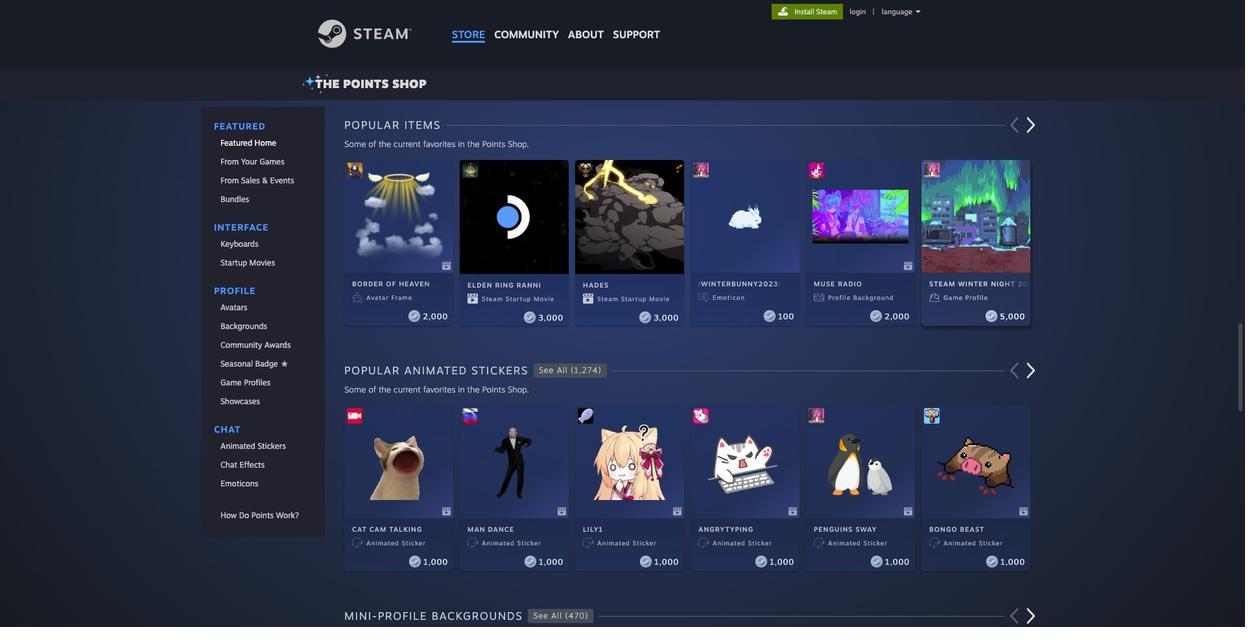 Task type: vqa. For each thing, say whether or not it's contained in the screenshot.
left 3,000
yes



Task type: describe. For each thing, give the bounding box(es) containing it.
frame
[[391, 294, 412, 302]]

community
[[494, 28, 559, 41]]

all for popular animated stickers
[[557, 366, 568, 376]]

about
[[568, 28, 604, 41]]

how do points work?
[[220, 511, 299, 521]]

animated for cat cam talking
[[366, 540, 399, 547]]

from your games link
[[201, 153, 325, 171]]

animated sticker for angrytyping
[[713, 540, 772, 547]]

from for from your games
[[220, 157, 239, 167]]

avatar frame
[[366, 294, 412, 302]]

store link
[[448, 0, 490, 47]]

of for items
[[369, 139, 376, 149]]

startup for hades
[[621, 295, 647, 303]]

1 vertical spatial backgrounds
[[432, 610, 523, 623]]

account menu navigation
[[772, 4, 927, 19]]

see all (1,274) button
[[534, 364, 607, 378]]

community
[[220, 341, 262, 350]]

animated stickers link
[[201, 438, 325, 455]]

penguins
[[814, 526, 853, 534]]

winter
[[958, 280, 989, 288]]

shop. for popular items
[[508, 139, 529, 149]]

see for popular animated stickers
[[539, 366, 554, 376]]

angrytyping
[[699, 526, 754, 534]]

dance
[[488, 526, 514, 534]]

1,000 for man dance
[[539, 557, 564, 567]]

elden
[[468, 281, 493, 289]]

keyboards
[[220, 239, 259, 249]]

some of the current favorites in the points shop. for items
[[344, 139, 529, 149]]

the
[[315, 77, 340, 91]]

backgrounds inside backgrounds link
[[220, 322, 267, 331]]

favorites for items
[[423, 139, 456, 149]]

1,000 for lily1
[[654, 557, 679, 567]]

see all (470)
[[533, 612, 589, 621]]

russian life simulator image
[[462, 409, 478, 424]]

popular for popular items
[[344, 118, 400, 132]]

sticker for cat cam talking
[[402, 540, 426, 547]]

the points shop
[[315, 77, 427, 91]]

animated for angrytyping
[[713, 540, 746, 547]]

link to the steam homepage image
[[318, 19, 432, 48]]

cam
[[370, 526, 387, 534]]

of for animated
[[369, 385, 376, 395]]

the up elden ring image
[[467, 139, 480, 149]]

bongo beast
[[929, 526, 985, 534]]

popular items
[[344, 118, 441, 132]]

steam down elden ring ranni
[[482, 295, 503, 303]]

elden ring image
[[462, 163, 478, 178]]

emoticons
[[220, 479, 258, 489]]

featured
[[220, 138, 252, 148]]

sticker for lily1
[[633, 540, 657, 547]]

chat
[[220, 460, 237, 470]]

store
[[452, 28, 485, 41]]

effects
[[240, 460, 265, 470]]

seasonal badge
[[220, 359, 278, 369]]

awards
[[265, 341, 291, 350]]

3,000 for hades
[[654, 313, 679, 323]]

cat cam talking
[[352, 526, 422, 534]]

login
[[850, 7, 866, 16]]

1 horizontal spatial profile
[[828, 294, 851, 302]]

seasonal badge link
[[201, 355, 325, 373]]

lily1
[[583, 526, 603, 534]]

popular animated stickers
[[344, 364, 529, 377]]

startup for elden ring ranni
[[506, 295, 531, 303]]

see for mini-profile backgrounds
[[533, 612, 549, 621]]

|
[[873, 7, 875, 16]]

:winterbunny2023:
[[699, 280, 781, 288]]

muse
[[814, 280, 836, 288]]

ring
[[495, 281, 514, 289]]

1,000 for cat cam talking
[[424, 557, 448, 567]]

startup inside "link"
[[220, 258, 247, 268]]

avatar
[[366, 294, 389, 302]]

chat effects
[[220, 460, 265, 470]]

shop. for popular animated stickers
[[508, 385, 529, 395]]

community awards
[[220, 341, 291, 350]]

profile background
[[828, 294, 894, 302]]

about link
[[564, 0, 609, 44]]

community link
[[490, 0, 564, 47]]

3,000 for elden ring ranni
[[539, 313, 564, 323]]

popular for popular animated stickers
[[344, 364, 400, 377]]

steam winter night 2023
[[929, 280, 1038, 288]]

see all (470) link
[[523, 610, 594, 624]]

community awards link
[[201, 337, 325, 354]]

from sales & events
[[220, 176, 294, 185]]

penguins sway
[[814, 526, 877, 534]]

beast
[[960, 526, 985, 534]]

miss neko 2 image
[[693, 409, 709, 424]]

(470)
[[565, 612, 589, 621]]

game for game profile
[[944, 294, 963, 302]]

games
[[260, 157, 285, 167]]

animated for man dance
[[482, 540, 515, 547]]

5,000
[[1000, 312, 1025, 321]]

in for items
[[458, 139, 465, 149]]

2023
[[1018, 280, 1038, 288]]

man
[[468, 526, 486, 534]]

mini-profile backgrounds
[[344, 610, 523, 623]]

keyboards link
[[201, 235, 325, 253]]

events
[[270, 176, 294, 185]]

how
[[220, 511, 237, 521]]

hades
[[583, 281, 609, 289]]

sticker for angrytyping
[[748, 540, 772, 547]]

steam startup movie for hades
[[597, 295, 670, 303]]

the up the russian life simulator "icon"
[[467, 385, 480, 395]]

sticker for penguins sway
[[864, 540, 888, 547]]

login link
[[847, 7, 869, 16]]

talking
[[389, 526, 422, 534]]

peace, death! 2 image
[[347, 163, 363, 178]]

shop
[[392, 77, 427, 91]]

animated sticker for man dance
[[482, 540, 541, 547]]

in for animated
[[458, 385, 465, 395]]

install
[[795, 7, 814, 16]]

animated up the russian life simulator "icon"
[[404, 364, 467, 377]]

emoticon
[[713, 294, 745, 302]]

items
[[404, 118, 441, 132]]



Task type: locate. For each thing, give the bounding box(es) containing it.
bundles link
[[201, 191, 325, 208]]

3 animated sticker from the left
[[597, 540, 657, 547]]

movie for hades
[[649, 295, 670, 303]]

1 vertical spatial of
[[386, 280, 396, 288]]

install steam
[[795, 7, 837, 16]]

do
[[239, 511, 249, 521]]

animated sticker for penguins sway
[[828, 540, 888, 547]]

0 horizontal spatial winter sale 2023 image
[[693, 163, 709, 178]]

support link
[[609, 0, 665, 44]]

background
[[853, 294, 894, 302]]

how do points work? link
[[201, 507, 325, 525]]

1 vertical spatial stickers
[[258, 442, 286, 451]]

some of the current favorites in the points shop. down the popular animated stickers on the left bottom of page
[[344, 385, 529, 395]]

steam startup movie for elden ring ranni
[[482, 295, 555, 303]]

hades image
[[578, 163, 593, 178]]

featured home
[[220, 138, 276, 148]]

border
[[352, 280, 384, 288]]

animated down lily1
[[597, 540, 630, 547]]

bundles
[[220, 195, 249, 204]]

game profiles
[[220, 378, 271, 388]]

global menu navigation
[[448, 0, 665, 47]]

seasonal
[[220, 359, 253, 369]]

2 popular from the top
[[344, 364, 400, 377]]

0 vertical spatial from
[[220, 157, 239, 167]]

0 vertical spatial winter sale 2023 image
[[693, 163, 709, 178]]

login | language
[[850, 7, 913, 16]]

1 horizontal spatial 2,000
[[885, 312, 910, 321]]

1 movie from the left
[[534, 295, 555, 303]]

1,000 for angrytyping
[[770, 557, 795, 567]]

see left the (1,274)
[[539, 366, 554, 376]]

sticker for man dance
[[517, 540, 541, 547]]

animated down cat cam talking
[[366, 540, 399, 547]]

game down winter
[[944, 294, 963, 302]]

game for game profiles
[[220, 378, 242, 388]]

all left (470)
[[552, 612, 562, 621]]

avatars
[[220, 303, 247, 313]]

(1,274)
[[571, 366, 602, 376]]

winter sale 2023 image
[[693, 163, 709, 178], [809, 409, 824, 424]]

0 horizontal spatial movie
[[534, 295, 555, 303]]

6 sticker from the left
[[979, 540, 1003, 547]]

1 some of the current favorites in the points shop. from the top
[[344, 139, 529, 149]]

1 horizontal spatial game
[[944, 294, 963, 302]]

6 1,000 from the left
[[1001, 557, 1025, 567]]

stickers up chat effects link
[[258, 442, 286, 451]]

0 vertical spatial some
[[344, 139, 366, 149]]

1 1,000 from the left
[[424, 557, 448, 567]]

0 vertical spatial backgrounds
[[220, 322, 267, 331]]

profile for game profile
[[966, 294, 988, 302]]

animated sticker down sway
[[828, 540, 888, 547]]

2 sticker from the left
[[517, 540, 541, 547]]

language
[[882, 7, 913, 16]]

0 vertical spatial all
[[557, 366, 568, 376]]

animated for penguins sway
[[828, 540, 861, 547]]

showcases link
[[201, 393, 325, 411]]

1 horizontal spatial movie
[[649, 295, 670, 303]]

from for from sales & events
[[220, 176, 239, 185]]

sales
[[241, 176, 260, 185]]

1 vertical spatial from
[[220, 176, 239, 185]]

movies
[[249, 258, 275, 268]]

steam inside the account menu navigation
[[816, 7, 837, 16]]

animated sticker down dance
[[482, 540, 541, 547]]

1 vertical spatial shop.
[[508, 385, 529, 395]]

some of the current favorites in the points shop. for animated
[[344, 385, 529, 395]]

animated sticker down cat cam talking
[[366, 540, 426, 547]]

2 some of the current favorites in the points shop. from the top
[[344, 385, 529, 395]]

0 horizontal spatial startup
[[220, 258, 247, 268]]

steam right 'install'
[[816, 7, 837, 16]]

animated sticker down angrytyping
[[713, 540, 772, 547]]

install steam link
[[772, 4, 843, 19]]

animated stickers
[[220, 442, 286, 451]]

2,000 down heaven
[[423, 312, 448, 321]]

some up peace, death! 2 icon
[[344, 139, 366, 149]]

nyaruru fishy fight image
[[578, 409, 593, 424]]

2 current from the top
[[394, 385, 421, 395]]

1 vertical spatial favorites
[[423, 385, 456, 395]]

animated for bongo beast
[[944, 540, 977, 547]]

1 vertical spatial see
[[533, 612, 549, 621]]

animated sticker for bongo beast
[[944, 540, 1003, 547]]

support
[[613, 28, 660, 41]]

elden ring ranni
[[468, 281, 541, 289]]

1 in from the top
[[458, 139, 465, 149]]

100
[[778, 312, 795, 321]]

1 some from the top
[[344, 139, 366, 149]]

stickers up the russian life simulator "icon"
[[472, 364, 529, 377]]

1 animated sticker from the left
[[366, 540, 426, 547]]

2,000 for background
[[885, 312, 910, 321]]

0 vertical spatial stickers
[[472, 364, 529, 377]]

5 sticker from the left
[[864, 540, 888, 547]]

0 vertical spatial current
[[394, 139, 421, 149]]

from your games
[[220, 157, 285, 167]]

current for items
[[394, 139, 421, 149]]

game down seasonal
[[220, 378, 242, 388]]

0 horizontal spatial steam startup movie
[[482, 295, 555, 303]]

stream service image
[[347, 409, 363, 424]]

4 sticker from the left
[[748, 540, 772, 547]]

some up the stream service "icon"
[[344, 385, 366, 395]]

from up bundles
[[220, 176, 239, 185]]

2 shop. from the top
[[508, 385, 529, 395]]

backgrounds link
[[201, 318, 325, 335]]

man dance
[[468, 526, 514, 534]]

favorites down the popular animated stickers on the left bottom of page
[[423, 385, 456, 395]]

1 vertical spatial some
[[344, 385, 366, 395]]

popular down the points shop
[[344, 118, 400, 132]]

1 shop. from the top
[[508, 139, 529, 149]]

see left (470)
[[533, 612, 549, 621]]

bongo
[[929, 526, 958, 534]]

1,000 for bongo beast
[[1001, 557, 1025, 567]]

border of heaven
[[352, 280, 430, 288]]

see all (1,274)
[[539, 366, 602, 376]]

1 vertical spatial all
[[552, 612, 562, 621]]

favorites down items
[[423, 139, 456, 149]]

0 horizontal spatial 3,000
[[539, 313, 564, 323]]

from left your in the top left of the page
[[220, 157, 239, 167]]

steam down hades
[[597, 295, 619, 303]]

1 vertical spatial in
[[458, 385, 465, 395]]

heaven
[[399, 280, 430, 288]]

0 vertical spatial in
[[458, 139, 465, 149]]

night
[[991, 280, 1016, 288]]

1 horizontal spatial steam startup movie
[[597, 295, 670, 303]]

startup movies
[[220, 258, 275, 268]]

2,000 for frame
[[423, 312, 448, 321]]

2,000
[[423, 312, 448, 321], [885, 312, 910, 321]]

see all (470) button
[[528, 610, 594, 624]]

0 horizontal spatial profile
[[378, 610, 427, 623]]

animated down dance
[[482, 540, 515, 547]]

3 sticker from the left
[[633, 540, 657, 547]]

from
[[220, 157, 239, 167], [220, 176, 239, 185]]

work?
[[276, 511, 299, 521]]

startup movies link
[[201, 254, 325, 272]]

movie for elden ring ranni
[[534, 295, 555, 303]]

1 sticker from the left
[[402, 540, 426, 547]]

chat effects link
[[201, 457, 325, 474]]

2 horizontal spatial profile
[[966, 294, 988, 302]]

animated down penguins sway at the bottom of the page
[[828, 540, 861, 547]]

4 animated sticker from the left
[[713, 540, 772, 547]]

2 in from the top
[[458, 385, 465, 395]]

2 from from the top
[[220, 176, 239, 185]]

2,000 down background
[[885, 312, 910, 321]]

1 horizontal spatial startup
[[506, 295, 531, 303]]

current
[[394, 139, 421, 149], [394, 385, 421, 395]]

winter sale 2023 image
[[924, 163, 940, 178]]

some of the current favorites in the points shop. down items
[[344, 139, 529, 149]]

0 vertical spatial game
[[944, 294, 963, 302]]

sway
[[856, 526, 877, 534]]

2 animated sticker from the left
[[482, 540, 541, 547]]

1 popular from the top
[[344, 118, 400, 132]]

&
[[262, 176, 268, 185]]

steam startup movie
[[482, 295, 555, 303], [597, 295, 670, 303]]

1 vertical spatial some of the current favorites in the points shop.
[[344, 385, 529, 395]]

2 vertical spatial of
[[369, 385, 376, 395]]

0 vertical spatial shop.
[[508, 139, 529, 149]]

badge
[[255, 359, 278, 369]]

3,000
[[539, 313, 564, 323], [654, 313, 679, 323]]

2 steam startup movie from the left
[[597, 295, 670, 303]]

1 horizontal spatial winter sale 2023 image
[[809, 409, 824, 424]]

0 horizontal spatial 2,000
[[423, 312, 448, 321]]

home
[[255, 138, 276, 148]]

all left the (1,274)
[[557, 366, 568, 376]]

emoticons link
[[201, 475, 325, 493]]

steam startup movie down ranni
[[482, 295, 555, 303]]

1 vertical spatial game
[[220, 378, 242, 388]]

6 animated sticker from the left
[[944, 540, 1003, 547]]

0 vertical spatial popular
[[344, 118, 400, 132]]

0 vertical spatial favorites
[[423, 139, 456, 149]]

animated sticker down beast
[[944, 540, 1003, 547]]

0 horizontal spatial backgrounds
[[220, 322, 267, 331]]

your
[[241, 157, 257, 167]]

the down popular items
[[379, 139, 391, 149]]

from inside 'link'
[[220, 176, 239, 185]]

current down the popular animated stickers on the left bottom of page
[[394, 385, 421, 395]]

the points shop link
[[302, 74, 432, 94]]

startup
[[220, 258, 247, 268], [506, 295, 531, 303], [621, 295, 647, 303]]

animated sticker
[[366, 540, 426, 547], [482, 540, 541, 547], [597, 540, 657, 547], [713, 540, 772, 547], [828, 540, 888, 547], [944, 540, 1003, 547]]

2 horizontal spatial startup
[[621, 295, 647, 303]]

0 vertical spatial see
[[539, 366, 554, 376]]

animated
[[404, 364, 467, 377], [220, 442, 255, 451], [366, 540, 399, 547], [482, 540, 515, 547], [597, 540, 630, 547], [713, 540, 746, 547], [828, 540, 861, 547], [944, 540, 977, 547]]

1 horizontal spatial 3,000
[[654, 313, 679, 323]]

see all (1,274) link
[[529, 364, 607, 378]]

featured home link
[[201, 134, 325, 152]]

1 vertical spatial popular
[[344, 364, 400, 377]]

muse radio
[[814, 280, 863, 288]]

some
[[344, 139, 366, 149], [344, 385, 366, 395]]

1 vertical spatial winter sale 2023 image
[[809, 409, 824, 424]]

animated sticker for lily1
[[597, 540, 657, 547]]

ranni
[[517, 281, 541, 289]]

5 1,000 from the left
[[885, 557, 910, 567]]

animated sticker for cat cam talking
[[366, 540, 426, 547]]

all for mini-profile backgrounds
[[552, 612, 562, 621]]

0 vertical spatial of
[[369, 139, 376, 149]]

2 favorites from the top
[[423, 385, 456, 395]]

profile for mini-profile backgrounds
[[378, 610, 427, 623]]

steam startup movie down hades
[[597, 295, 670, 303]]

1 favorites from the top
[[423, 139, 456, 149]]

the down the popular animated stickers on the left bottom of page
[[379, 385, 391, 395]]

roots of pacha image
[[924, 409, 940, 424]]

2 some from the top
[[344, 385, 366, 395]]

2 2,000 from the left
[[885, 312, 910, 321]]

4 1,000 from the left
[[770, 557, 795, 567]]

some for popular animated stickers
[[344, 385, 366, 395]]

1 vertical spatial current
[[394, 385, 421, 395]]

muse dash image
[[809, 163, 824, 178]]

2 3,000 from the left
[[654, 313, 679, 323]]

animated down bongo beast
[[944, 540, 977, 547]]

animated for lily1
[[597, 540, 630, 547]]

0 vertical spatial some of the current favorites in the points shop.
[[344, 139, 529, 149]]

1 3,000 from the left
[[539, 313, 564, 323]]

animated sticker down lily1
[[597, 540, 657, 547]]

avatars link
[[201, 299, 325, 317]]

2 1,000 from the left
[[539, 557, 564, 567]]

cat
[[352, 526, 367, 534]]

1 from from the top
[[220, 157, 239, 167]]

all
[[557, 366, 568, 376], [552, 612, 562, 621]]

showcases
[[220, 397, 260, 407]]

1 horizontal spatial stickers
[[472, 364, 529, 377]]

current down popular items
[[394, 139, 421, 149]]

1 current from the top
[[394, 139, 421, 149]]

favorites
[[423, 139, 456, 149], [423, 385, 456, 395]]

1 2,000 from the left
[[423, 312, 448, 321]]

animated down angrytyping
[[713, 540, 746, 547]]

5 animated sticker from the left
[[828, 540, 888, 547]]

backgrounds
[[220, 322, 267, 331], [432, 610, 523, 623]]

1 horizontal spatial backgrounds
[[432, 610, 523, 623]]

in up the russian life simulator "icon"
[[458, 385, 465, 395]]

animated up chat effects
[[220, 442, 255, 451]]

steam up game profile
[[929, 280, 956, 288]]

0 horizontal spatial stickers
[[258, 442, 286, 451]]

3 1,000 from the left
[[654, 557, 679, 567]]

stickers
[[472, 364, 529, 377], [258, 442, 286, 451]]

1,000 for penguins sway
[[885, 557, 910, 567]]

current for animated
[[394, 385, 421, 395]]

0 horizontal spatial game
[[220, 378, 242, 388]]

in up elden ring image
[[458, 139, 465, 149]]

favorites for animated
[[423, 385, 456, 395]]

2 movie from the left
[[649, 295, 670, 303]]

popular up the stream service "icon"
[[344, 364, 400, 377]]

game inside game profiles link
[[220, 378, 242, 388]]

1 steam startup movie from the left
[[482, 295, 555, 303]]

some for popular items
[[344, 139, 366, 149]]

sticker for bongo beast
[[979, 540, 1003, 547]]

popular
[[344, 118, 400, 132], [344, 364, 400, 377]]



